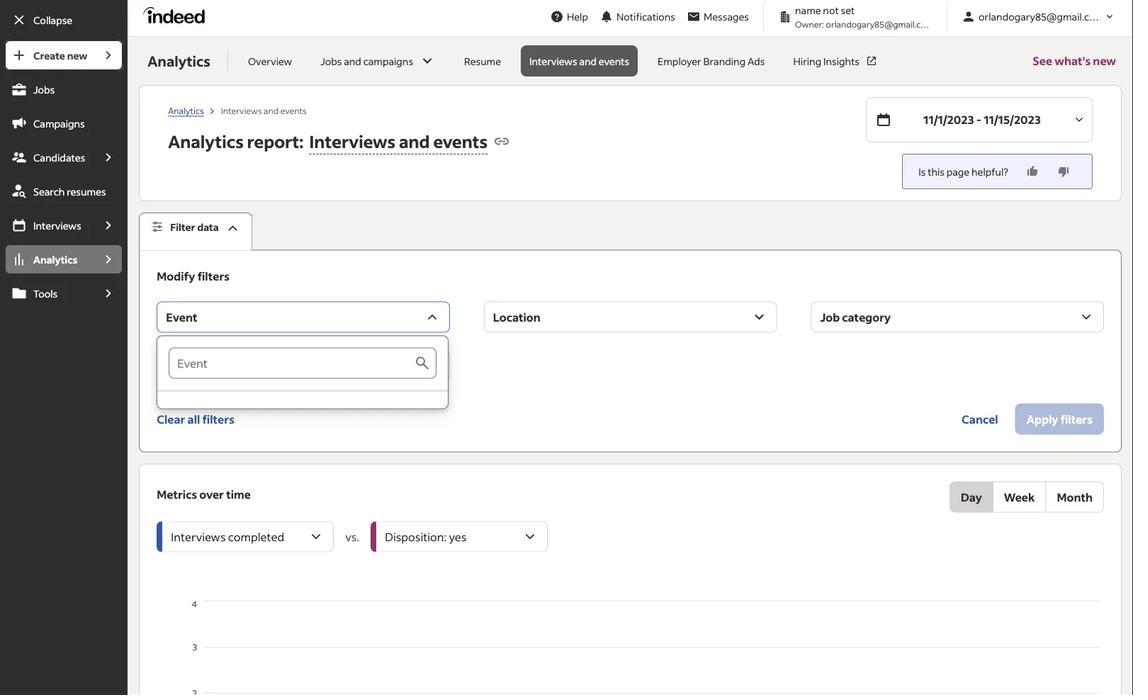 Task type: locate. For each thing, give the bounding box(es) containing it.
interviews and events up report:
[[221, 105, 307, 116]]

0 vertical spatial filters
[[198, 269, 230, 283]]

branding
[[703, 55, 746, 67]]

new
[[67, 49, 87, 62], [1093, 54, 1116, 68]]

11/15/2023
[[984, 112, 1041, 127]]

11/1/2023
[[924, 112, 974, 127]]

jobs inside "link"
[[33, 83, 55, 96]]

this
[[928, 165, 945, 178]]

interviews and events button
[[304, 126, 488, 157]]

0 horizontal spatial new
[[67, 49, 87, 62]]

0 vertical spatial jobs
[[320, 55, 342, 67]]

cancel button
[[951, 404, 1010, 435]]

2 horizontal spatial events
[[599, 55, 629, 67]]

name
[[795, 4, 821, 17]]

location
[[493, 310, 541, 324]]

modify filters
[[157, 269, 230, 283]]

jobs link
[[4, 74, 123, 105]]

cancel
[[962, 412, 998, 426]]

page
[[947, 165, 970, 178]]

help
[[567, 10, 588, 23]]

orlandogary85@gmail.com down "set"
[[826, 18, 934, 29]]

0 vertical spatial analytics link
[[168, 105, 204, 116]]

vs.
[[345, 530, 359, 544]]

collapse
[[33, 13, 72, 26]]

1 horizontal spatial analytics link
[[168, 105, 204, 116]]

jobs left campaigns
[[320, 55, 342, 67]]

filter data button
[[139, 213, 253, 251]]

menu bar
[[0, 40, 128, 695]]

2 vertical spatial events
[[433, 130, 488, 152]]

1 vertical spatial interviews and events
[[221, 105, 307, 116]]

this page is helpful image
[[1026, 164, 1040, 179]]

orlandogary85@gmail.com up see
[[979, 10, 1104, 23]]

analytics
[[148, 52, 210, 70], [168, 105, 204, 116], [168, 130, 244, 152], [33, 253, 77, 266]]

name not set owner: orlandogary85@gmail.com element
[[773, 3, 938, 30]]

data
[[197, 221, 219, 234]]

analytics link
[[168, 105, 204, 116], [4, 244, 94, 275]]

name not set owner: orlandogary85@gmail.com
[[795, 4, 934, 29]]

create new link
[[4, 40, 94, 71]]

filter
[[170, 221, 195, 234]]

jobs down 'create new' link
[[33, 83, 55, 96]]

interviews and events down help
[[529, 55, 629, 67]]

time
[[226, 487, 251, 502]]

menu bar containing create new
[[0, 40, 128, 695]]

events up report:
[[280, 105, 307, 116]]

candidates link
[[4, 142, 94, 173]]

report:
[[247, 130, 304, 152]]

new right create
[[67, 49, 87, 62]]

interviews
[[529, 55, 577, 67], [221, 105, 262, 116], [309, 130, 396, 152], [33, 219, 81, 232]]

1 vertical spatial events
[[280, 105, 307, 116]]

metrics over time
[[157, 487, 251, 502]]

see what's new
[[1033, 54, 1116, 68]]

location button
[[484, 302, 777, 333]]

clear all filters
[[157, 412, 235, 426]]

orlandogary85@gmail.com
[[979, 10, 1104, 23], [826, 18, 934, 29]]

not
[[823, 4, 839, 17]]

notifications
[[617, 10, 675, 23]]

hiring
[[793, 55, 822, 67]]

interviews inside interviews and events link
[[529, 55, 577, 67]]

is
[[919, 165, 926, 178]]

collapse button
[[4, 4, 123, 35]]

ads
[[748, 55, 765, 67]]

1 horizontal spatial jobs
[[320, 55, 342, 67]]

job
[[820, 310, 840, 324]]

resume
[[464, 55, 501, 67]]

1 horizontal spatial new
[[1093, 54, 1116, 68]]

interviews link
[[4, 210, 94, 241]]

new inside menu bar
[[67, 49, 87, 62]]

1 vertical spatial filters
[[202, 412, 235, 426]]

create new
[[33, 49, 87, 62]]

see what's new button
[[1033, 37, 1116, 85]]

category
[[842, 310, 891, 324]]

campaigns
[[33, 117, 85, 130]]

employer branding ads
[[658, 55, 765, 67]]

event
[[166, 310, 197, 324]]

jobs inside button
[[320, 55, 342, 67]]

filters right all at the bottom left of page
[[202, 412, 235, 426]]

filters
[[198, 269, 230, 283], [202, 412, 235, 426]]

this page is not helpful image
[[1057, 164, 1071, 179]]

0 vertical spatial interviews and events
[[529, 55, 629, 67]]

notifications button
[[594, 1, 681, 32]]

interviews and events
[[529, 55, 629, 67], [221, 105, 307, 116]]

new inside button
[[1093, 54, 1116, 68]]

1 horizontal spatial interviews and events
[[529, 55, 629, 67]]

0 horizontal spatial jobs
[[33, 83, 55, 96]]

employer branding ads link
[[649, 45, 774, 77]]

Event field
[[169, 348, 414, 379]]

events down notifications popup button
[[599, 55, 629, 67]]

0 horizontal spatial analytics link
[[4, 244, 94, 275]]

filters right modify
[[198, 269, 230, 283]]

search resumes
[[33, 185, 106, 198]]

new right what's
[[1093, 54, 1116, 68]]

clear all filters button
[[157, 404, 235, 435]]

events
[[599, 55, 629, 67], [280, 105, 307, 116], [433, 130, 488, 152]]

resume link
[[456, 45, 510, 77]]

candidates
[[33, 151, 85, 164]]

and
[[344, 55, 361, 67], [579, 55, 597, 67], [264, 105, 279, 116], [399, 130, 430, 152]]

1 horizontal spatial orlandogary85@gmail.com
[[979, 10, 1104, 23]]

orlandogary85@gmail.com inside popup button
[[979, 10, 1104, 23]]

messages link
[[681, 4, 755, 30]]

1 vertical spatial jobs
[[33, 83, 55, 96]]

jobs and campaigns
[[320, 55, 413, 67]]

events left the show shareable url image
[[433, 130, 488, 152]]

0 horizontal spatial orlandogary85@gmail.com
[[826, 18, 934, 29]]

0 horizontal spatial events
[[280, 105, 307, 116]]

week
[[1004, 490, 1035, 504]]

filter data
[[170, 221, 219, 234]]

jobs for jobs
[[33, 83, 55, 96]]

jobs
[[320, 55, 342, 67], [33, 83, 55, 96]]

help button
[[544, 4, 594, 30]]

overview
[[248, 55, 292, 67]]

filters inside button
[[202, 412, 235, 426]]

region
[[157, 598, 1104, 695]]

search resumes link
[[4, 176, 123, 207]]



Task type: describe. For each thing, give the bounding box(es) containing it.
indeed home image
[[143, 7, 211, 24]]

helpful?
[[972, 165, 1009, 178]]

show shareable url image
[[493, 133, 510, 150]]

day
[[961, 490, 982, 504]]

see
[[1033, 54, 1053, 68]]

analytics inside menu bar
[[33, 253, 77, 266]]

analytics report: interviews and events
[[168, 130, 488, 152]]

and inside button
[[344, 55, 361, 67]]

modify
[[157, 269, 195, 283]]

all
[[188, 412, 200, 426]]

event list box
[[157, 336, 448, 409]]

-
[[977, 112, 982, 127]]

month
[[1057, 490, 1093, 504]]

event button
[[157, 302, 450, 333]]

jobs and campaigns button
[[312, 45, 444, 77]]

campaigns link
[[4, 108, 123, 139]]

job category
[[820, 310, 891, 324]]

clear
[[157, 412, 185, 426]]

job category button
[[811, 302, 1104, 333]]

insights
[[824, 55, 860, 67]]

employer
[[658, 55, 701, 67]]

create
[[33, 49, 65, 62]]

interviews inside interviews link
[[33, 219, 81, 232]]

search
[[33, 185, 65, 198]]

messages
[[704, 10, 749, 23]]

resumes
[[67, 185, 106, 198]]

hiring insights link
[[785, 45, 887, 77]]

hiring insights
[[793, 55, 860, 67]]

0 vertical spatial events
[[599, 55, 629, 67]]

metrics
[[157, 487, 197, 502]]

set
[[841, 4, 855, 17]]

owner:
[[795, 18, 824, 29]]

is this page helpful?
[[919, 165, 1009, 178]]

jobs for jobs and campaigns
[[320, 55, 342, 67]]

tools link
[[4, 278, 94, 309]]

11/1/2023 - 11/15/2023
[[924, 112, 1041, 127]]

1 vertical spatial analytics link
[[4, 244, 94, 275]]

0 horizontal spatial interviews and events
[[221, 105, 307, 116]]

overview link
[[240, 45, 301, 77]]

over
[[199, 487, 224, 502]]

what's
[[1055, 54, 1091, 68]]

orlandogary85@gmail.com button
[[956, 4, 1122, 30]]

1 horizontal spatial events
[[433, 130, 488, 152]]

interviews and events link
[[521, 45, 638, 77]]

campaigns
[[363, 55, 413, 67]]

orlandogary85@gmail.com inside name not set owner: orlandogary85@gmail.com
[[826, 18, 934, 29]]

tools
[[33, 287, 58, 300]]



Task type: vqa. For each thing, say whether or not it's contained in the screenshot.
the notifications popup button at right
yes



